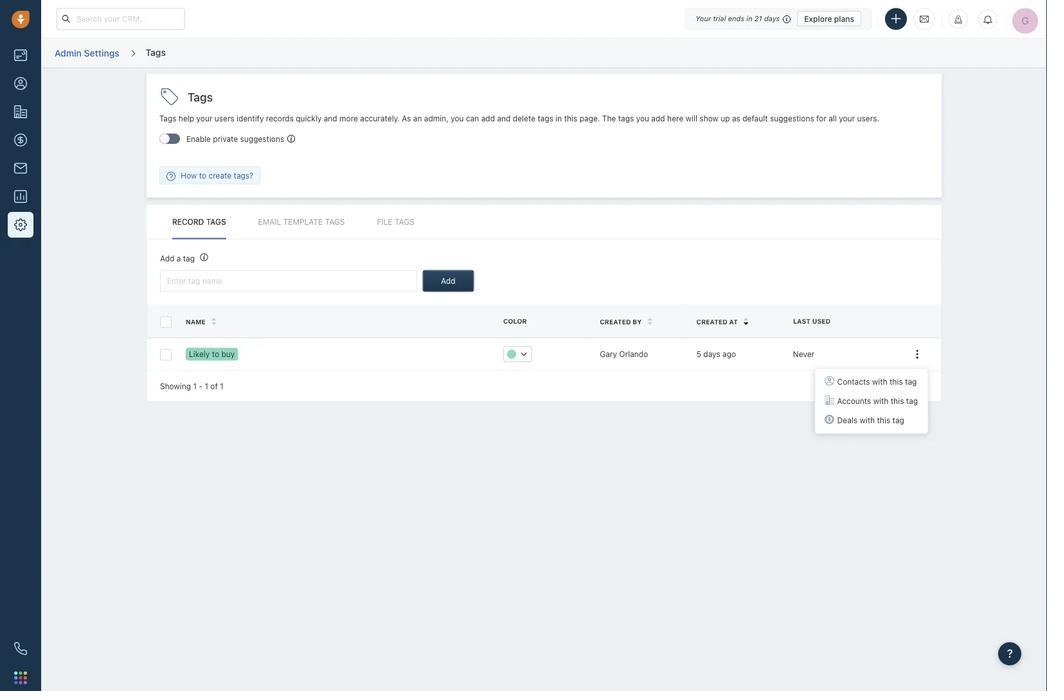 Task type: describe. For each thing, give the bounding box(es) containing it.
created by
[[600, 318, 642, 326]]

1 and from the left
[[324, 114, 337, 123]]

enable private suggestions
[[186, 135, 284, 144]]

5 days ago
[[696, 350, 736, 359]]

21
[[754, 14, 762, 23]]

this for accounts with this tag
[[891, 397, 904, 406]]

showing 1 - 1 of 1
[[160, 382, 223, 391]]

contacts with this tag link
[[825, 377, 917, 388]]

gary orlando
[[600, 350, 648, 359]]

tag for contacts with this tag
[[905, 378, 917, 387]]

show
[[700, 114, 719, 123]]

identify
[[237, 114, 264, 123]]

this for contacts with this tag
[[890, 378, 903, 387]]

of
[[210, 382, 218, 391]]

3 1 from the left
[[220, 382, 223, 391]]

file
[[377, 218, 392, 227]]

explore plans
[[804, 14, 854, 23]]

email
[[258, 218, 281, 227]]

record
[[172, 218, 204, 227]]

1 your from the left
[[196, 114, 212, 123]]

color
[[503, 318, 527, 325]]

settings
[[84, 47, 119, 58]]

0 vertical spatial in
[[746, 14, 752, 23]]

gary
[[600, 350, 617, 359]]

users.
[[857, 114, 879, 123]]

accounts
[[837, 397, 871, 406]]

page.
[[580, 114, 600, 123]]

2 tags from the left
[[618, 114, 634, 123]]

used
[[812, 318, 831, 325]]

last
[[793, 318, 810, 325]]

as
[[402, 114, 411, 123]]

by
[[633, 318, 642, 326]]

will
[[686, 114, 697, 123]]

phone image
[[14, 643, 27, 656]]

ends
[[728, 14, 744, 23]]

deals with this tag
[[837, 416, 904, 425]]

to for buy
[[212, 350, 219, 359]]

records
[[266, 114, 294, 123]]

explore
[[804, 14, 832, 23]]

help
[[179, 114, 194, 123]]

Search your CRM... text field
[[57, 8, 185, 30]]

tags right file
[[395, 218, 414, 227]]

accurately.
[[360, 114, 400, 123]]

0 horizontal spatial days
[[703, 350, 720, 359]]

orlando
[[619, 350, 648, 359]]

your trial ends in 21 days
[[696, 14, 780, 23]]

explore plans link
[[797, 11, 861, 26]]

created for created at
[[696, 318, 727, 326]]

tag right a
[[183, 254, 195, 263]]

up
[[721, 114, 730, 123]]

email template tags link
[[258, 205, 345, 239]]

can
[[466, 114, 479, 123]]

0 vertical spatial suggestions
[[770, 114, 814, 123]]

the
[[602, 114, 616, 123]]

template
[[283, 218, 323, 227]]

file tags link
[[377, 205, 414, 239]]

as
[[732, 114, 740, 123]]

email template tags
[[258, 218, 345, 227]]

add for add a tag
[[160, 254, 174, 263]]

last used
[[793, 318, 831, 325]]

ago
[[723, 350, 736, 359]]



Task type: locate. For each thing, give the bounding box(es) containing it.
1
[[193, 382, 197, 391], [205, 382, 208, 391], [220, 382, 223, 391]]

2 you from the left
[[636, 114, 649, 123]]

with for accounts
[[873, 397, 889, 406]]

add inside button
[[441, 277, 455, 286]]

add left 'here'
[[651, 114, 665, 123]]

tags up help
[[188, 90, 213, 104]]

record tags
[[172, 218, 226, 227]]

1 horizontal spatial in
[[746, 14, 752, 23]]

1 vertical spatial add
[[441, 277, 455, 286]]

this for deals with this tag
[[877, 416, 890, 425]]

create
[[209, 171, 231, 180]]

1 right -
[[205, 382, 208, 391]]

0 horizontal spatial 1
[[193, 382, 197, 391]]

2 created from the left
[[696, 318, 727, 326]]

showing
[[160, 382, 191, 391]]

1 horizontal spatial add
[[441, 277, 455, 286]]

with for deals
[[860, 416, 875, 425]]

days right 5
[[703, 350, 720, 359]]

1 vertical spatial suggestions
[[240, 135, 284, 144]]

buy
[[221, 350, 235, 359]]

1 horizontal spatial days
[[764, 14, 780, 23]]

1 horizontal spatial add
[[651, 114, 665, 123]]

1 horizontal spatial 1
[[205, 382, 208, 391]]

suggestions left for
[[770, 114, 814, 123]]

here
[[667, 114, 683, 123]]

2 1 from the left
[[205, 382, 208, 391]]

this up accounts with this tag
[[890, 378, 903, 387]]

contacts with this tag
[[837, 378, 917, 387]]

1 horizontal spatial suggestions
[[770, 114, 814, 123]]

1 you from the left
[[451, 114, 464, 123]]

0 vertical spatial with
[[872, 378, 887, 387]]

you left can
[[451, 114, 464, 123]]

1 vertical spatial to
[[212, 350, 219, 359]]

with
[[872, 378, 887, 387], [873, 397, 889, 406], [860, 416, 875, 425]]

private
[[213, 135, 238, 144]]

1 horizontal spatial tags
[[618, 114, 634, 123]]

you left 'here'
[[636, 114, 649, 123]]

0 horizontal spatial and
[[324, 114, 337, 123]]

with down contacts with this tag
[[873, 397, 889, 406]]

1 created from the left
[[600, 318, 631, 326]]

created left at
[[696, 318, 727, 326]]

tags left help
[[159, 114, 176, 123]]

to for create
[[199, 171, 206, 180]]

0 vertical spatial to
[[199, 171, 206, 180]]

0 horizontal spatial add
[[160, 254, 174, 263]]

1 add from the left
[[481, 114, 495, 123]]

accounts with this tag link
[[825, 396, 918, 407]]

for
[[816, 114, 826, 123]]

add right can
[[481, 114, 495, 123]]

how to create tags? link
[[160, 170, 260, 181]]

0 horizontal spatial you
[[451, 114, 464, 123]]

2 horizontal spatial 1
[[220, 382, 223, 391]]

admin settings
[[55, 47, 119, 58]]

how
[[181, 171, 197, 180]]

and left delete
[[497, 114, 511, 123]]

tags right delete
[[538, 114, 553, 123]]

likely to buy
[[189, 350, 235, 359]]

more
[[339, 114, 358, 123]]

1 horizontal spatial to
[[212, 350, 219, 359]]

tags right record
[[206, 218, 226, 227]]

1 vertical spatial days
[[703, 350, 720, 359]]

tags right template
[[325, 218, 345, 227]]

tag for accounts with this tag
[[906, 397, 918, 406]]

1 horizontal spatial your
[[839, 114, 855, 123]]

likely
[[189, 350, 210, 359]]

1 right of
[[220, 382, 223, 391]]

tags right the at the top of the page
[[618, 114, 634, 123]]

with up accounts with this tag
[[872, 378, 887, 387]]

users
[[215, 114, 234, 123]]

tag up accounts with this tag
[[905, 378, 917, 387]]

2 and from the left
[[497, 114, 511, 123]]

deals
[[837, 416, 857, 425]]

created at
[[696, 318, 738, 326]]

file tags
[[377, 218, 414, 227]]

tag for deals with this tag
[[892, 416, 904, 425]]

name
[[186, 318, 205, 326]]

admin
[[55, 47, 82, 58]]

days right 21
[[764, 14, 780, 23]]

tags help your users identify records quickly and more accurately. as an admin, you can add and delete tags in this page. the tags you add here will show up as default suggestions for all your users.
[[159, 114, 879, 123]]

1 vertical spatial in
[[556, 114, 562, 123]]

enable
[[186, 135, 211, 144]]

contacts
[[837, 378, 870, 387]]

tags
[[538, 114, 553, 123], [618, 114, 634, 123]]

-
[[199, 382, 202, 391]]

tags
[[146, 47, 166, 57], [188, 90, 213, 104], [159, 114, 176, 123], [206, 218, 226, 227], [325, 218, 345, 227], [395, 218, 414, 227]]

in left page.
[[556, 114, 562, 123]]

this down contacts with this tag
[[891, 397, 904, 406]]

all
[[829, 114, 837, 123]]

0 horizontal spatial tags
[[538, 114, 553, 123]]

2 vertical spatial with
[[860, 416, 875, 425]]

0 vertical spatial days
[[764, 14, 780, 23]]

0 horizontal spatial your
[[196, 114, 212, 123]]

0 vertical spatial add
[[160, 254, 174, 263]]

add for add
[[441, 277, 455, 286]]

2 add from the left
[[651, 114, 665, 123]]

0 horizontal spatial add
[[481, 114, 495, 123]]

created
[[600, 318, 631, 326], [696, 318, 727, 326]]

tag
[[183, 254, 195, 263], [905, 378, 917, 387], [906, 397, 918, 406], [892, 416, 904, 425]]

deals with this tag link
[[825, 415, 904, 426]]

5
[[696, 350, 701, 359]]

1 1 from the left
[[193, 382, 197, 391]]

Enter tag name text field
[[160, 270, 417, 292]]

with down accounts with this tag link
[[860, 416, 875, 425]]

your right all
[[839, 114, 855, 123]]

this down accounts with this tag
[[877, 416, 890, 425]]

0 horizontal spatial suggestions
[[240, 135, 284, 144]]

never
[[793, 350, 814, 359]]

this left page.
[[564, 114, 577, 123]]

an
[[413, 114, 422, 123]]

1 left -
[[193, 382, 197, 391]]

days
[[764, 14, 780, 23], [703, 350, 720, 359]]

2 your from the left
[[839, 114, 855, 123]]

freshworks switcher image
[[14, 672, 27, 685]]

record tags link
[[172, 205, 226, 239]]

accounts with this tag
[[837, 397, 918, 406]]

to right how
[[199, 171, 206, 180]]

your
[[696, 14, 711, 23]]

add button
[[422, 270, 474, 292]]

tags?
[[234, 171, 253, 180]]

to left buy
[[212, 350, 219, 359]]

trial
[[713, 14, 726, 23]]

when users add a tag, the crm will only suggest tags the user has created, plus default tags image
[[287, 135, 295, 143]]

admin settings link
[[54, 43, 120, 63]]

0 horizontal spatial in
[[556, 114, 562, 123]]

phone element
[[8, 636, 33, 662]]

and
[[324, 114, 337, 123], [497, 114, 511, 123]]

this
[[564, 114, 577, 123], [890, 378, 903, 387], [891, 397, 904, 406], [877, 416, 890, 425]]

default
[[743, 114, 768, 123]]

plans
[[834, 14, 854, 23]]

and left more
[[324, 114, 337, 123]]

1 horizontal spatial created
[[696, 318, 727, 326]]

tags down search your crm... text field
[[146, 47, 166, 57]]

0 horizontal spatial created
[[600, 318, 631, 326]]

you
[[451, 114, 464, 123], [636, 114, 649, 123]]

with for contacts
[[872, 378, 887, 387]]

add a tag
[[160, 254, 195, 263]]

at
[[729, 318, 738, 326]]

your right help
[[196, 114, 212, 123]]

1 horizontal spatial and
[[497, 114, 511, 123]]

quickly
[[296, 114, 322, 123]]

how to create tags?
[[181, 171, 253, 180]]

add
[[160, 254, 174, 263], [441, 277, 455, 286]]

send email image
[[920, 14, 929, 24]]

1 horizontal spatial you
[[636, 114, 649, 123]]

your
[[196, 114, 212, 123], [839, 114, 855, 123]]

a
[[177, 254, 181, 263]]

created left by
[[600, 318, 631, 326]]

tag down contacts with this tag
[[906, 397, 918, 406]]

1 vertical spatial with
[[873, 397, 889, 406]]

in left 21
[[746, 14, 752, 23]]

admin,
[[424, 114, 449, 123]]

suggestions down 'identify'
[[240, 135, 284, 144]]

created for created by
[[600, 318, 631, 326]]

tag down accounts with this tag
[[892, 416, 904, 425]]

suggestions
[[770, 114, 814, 123], [240, 135, 284, 144]]

0 horizontal spatial to
[[199, 171, 206, 180]]

in
[[746, 14, 752, 23], [556, 114, 562, 123]]

delete
[[513, 114, 535, 123]]

1 tags from the left
[[538, 114, 553, 123]]



Task type: vqa. For each thing, say whether or not it's contained in the screenshot.
Recent conversations
no



